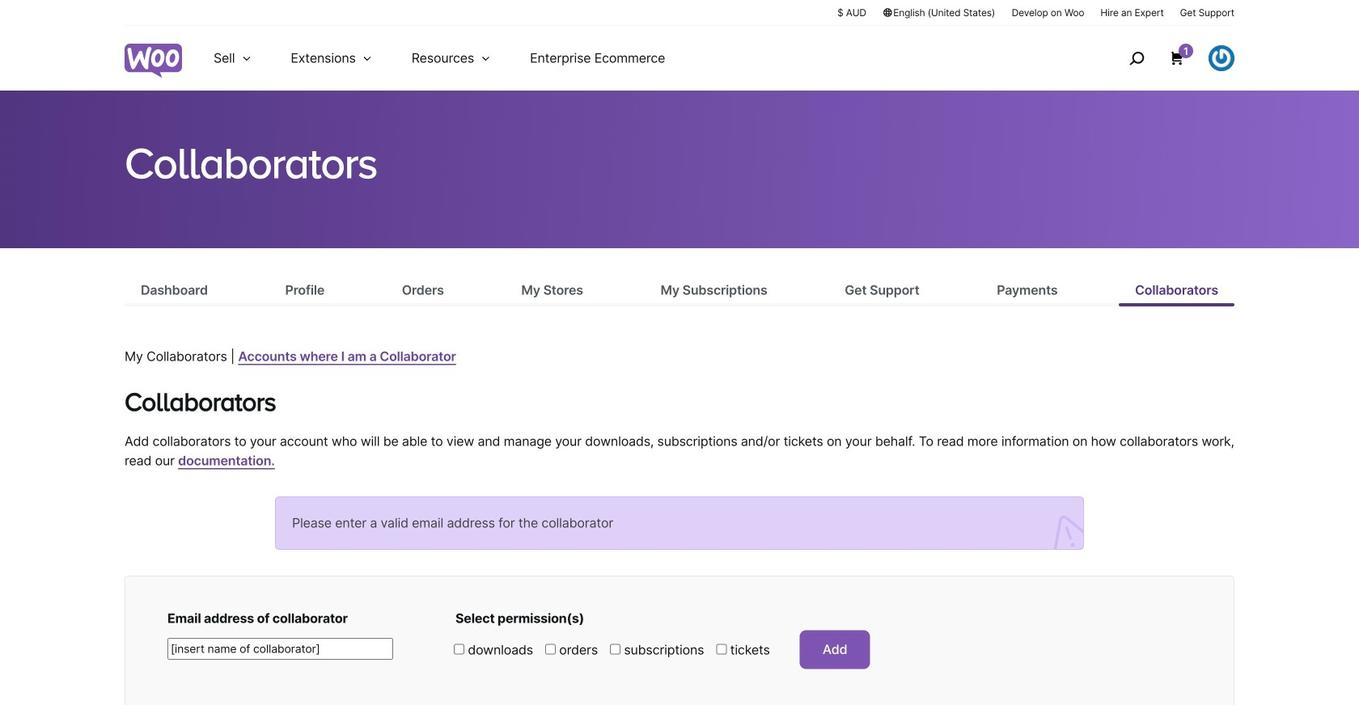 Task type: describe. For each thing, give the bounding box(es) containing it.
open account menu image
[[1209, 45, 1235, 71]]

service navigation menu element
[[1095, 32, 1235, 85]]



Task type: locate. For each thing, give the bounding box(es) containing it.
search image
[[1124, 45, 1150, 71]]

None checkbox
[[454, 644, 464, 655], [545, 644, 556, 655], [610, 644, 621, 655], [454, 644, 464, 655], [545, 644, 556, 655], [610, 644, 621, 655]]

None checkbox
[[716, 644, 727, 655]]



